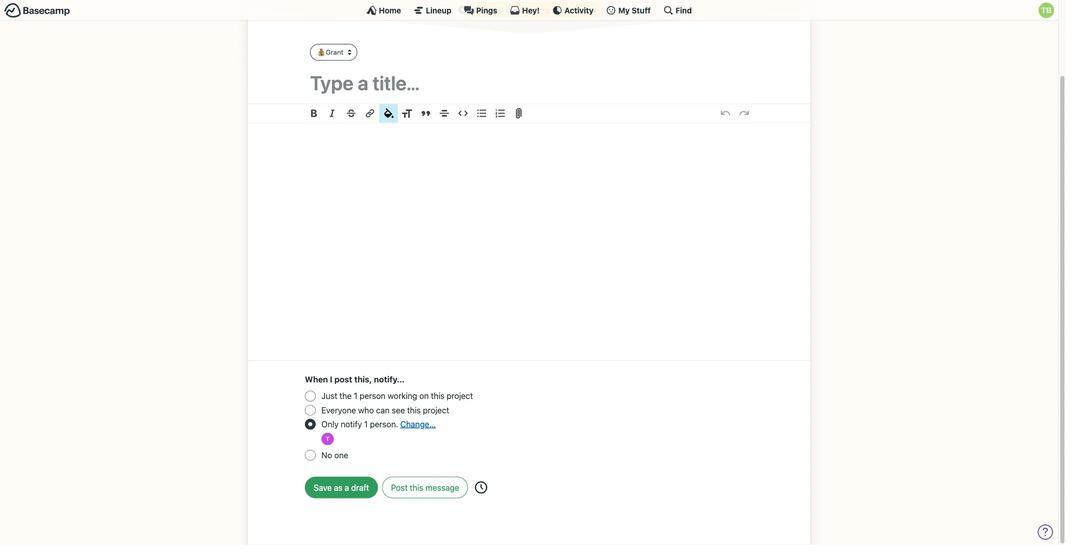 Task type: describe. For each thing, give the bounding box(es) containing it.
post
[[391, 484, 408, 493]]

Write away… text field
[[279, 123, 779, 349]]

💰
[[317, 49, 324, 56]]

save as a draft button
[[305, 478, 378, 499]]

to
[[542, 5, 550, 15]]

hey! button
[[510, 5, 540, 16]]

my
[[618, 6, 630, 15]]

post this message button
[[382, 478, 468, 499]]

Type a title… text field
[[310, 71, 748, 95]]

schedule this to post later image
[[475, 482, 487, 495]]

notify…
[[374, 375, 405, 385]]

activity link
[[552, 5, 594, 16]]

save as a draft
[[314, 484, 369, 493]]

the for allow
[[506, 5, 518, 15]]

allow the client to see this too
[[483, 5, 596, 15]]

only notify 1 person. change…
[[321, 420, 436, 430]]

1 for person
[[354, 392, 357, 402]]

a
[[345, 484, 349, 493]]

0 vertical spatial see
[[552, 5, 565, 15]]

find button
[[663, 5, 692, 16]]

💰 grant button
[[310, 44, 357, 61]]

lineup link
[[414, 5, 451, 16]]

switch accounts image
[[4, 3, 70, 19]]

person
[[360, 392, 386, 402]]

pings
[[476, 6, 497, 15]]

can
[[376, 406, 390, 416]]

0 horizontal spatial see
[[392, 406, 405, 416]]

message
[[426, 484, 459, 493]]

change… button
[[400, 419, 436, 431]]

my stuff button
[[606, 5, 651, 16]]

as
[[334, 484, 342, 493]]

find
[[676, 6, 692, 15]]

when i post this, notify…
[[305, 375, 405, 385]]

when
[[305, 375, 328, 385]]

who
[[358, 406, 374, 416]]

post this message
[[391, 484, 459, 493]]

draft
[[351, 484, 369, 493]]

post
[[334, 375, 352, 385]]

client
[[520, 5, 540, 15]]

on
[[419, 392, 429, 402]]



Task type: vqa. For each thing, say whether or not it's contained in the screenshot.
the your at the top of the page
no



Task type: locate. For each thing, give the bounding box(es) containing it.
everyone         who can see this project
[[321, 406, 449, 416]]

change…
[[400, 420, 436, 430]]

the up everyone
[[339, 392, 352, 402]]

this inside button
[[410, 484, 423, 493]]

activity
[[564, 6, 594, 15]]

1 for person.
[[364, 420, 368, 430]]

0 vertical spatial project
[[447, 392, 473, 402]]

home link
[[366, 5, 401, 16]]

terry image
[[321, 434, 334, 446]]

only
[[321, 420, 339, 430]]

save
[[314, 484, 332, 493]]

the right allow
[[506, 5, 518, 15]]

see
[[552, 5, 565, 15], [392, 406, 405, 416]]

0 horizontal spatial the
[[339, 392, 352, 402]]

1 down 'when i post this, notify…' at the bottom left
[[354, 392, 357, 402]]

💰 grant
[[317, 49, 343, 56]]

the
[[506, 5, 518, 15], [339, 392, 352, 402]]

this
[[568, 5, 581, 15], [431, 392, 445, 402], [407, 406, 421, 416], [410, 484, 423, 493]]

this right post
[[410, 484, 423, 493]]

1 vertical spatial the
[[339, 392, 352, 402]]

stuff
[[632, 6, 651, 15]]

1 horizontal spatial see
[[552, 5, 565, 15]]

my stuff
[[618, 6, 651, 15]]

0 vertical spatial 1
[[354, 392, 357, 402]]

see right to at top
[[552, 5, 565, 15]]

this right on
[[431, 392, 445, 402]]

the for just
[[339, 392, 352, 402]]

project right on
[[447, 392, 473, 402]]

this,
[[354, 375, 372, 385]]

lineup
[[426, 6, 451, 15]]

project down on
[[423, 406, 449, 416]]

tim burton image
[[1039, 3, 1054, 18]]

0 vertical spatial the
[[506, 5, 518, 15]]

grant
[[326, 49, 343, 56]]

allow
[[483, 5, 503, 15]]

1 vertical spatial project
[[423, 406, 449, 416]]

see down the just the 1 person working on this project
[[392, 406, 405, 416]]

this left the too at the right top
[[568, 5, 581, 15]]

1 vertical spatial 1
[[364, 420, 368, 430]]

home
[[379, 6, 401, 15]]

everyone
[[321, 406, 356, 416]]

person.
[[370, 420, 398, 430]]

1 vertical spatial see
[[392, 406, 405, 416]]

no
[[321, 451, 332, 461]]

1 down "who"
[[364, 420, 368, 430]]

notify
[[341, 420, 362, 430]]

one
[[334, 451, 348, 461]]

main element
[[0, 0, 1058, 21]]

pings button
[[464, 5, 497, 16]]

too
[[583, 5, 596, 15]]

just the 1 person working on this project
[[321, 392, 473, 402]]

just
[[321, 392, 337, 402]]

1 horizontal spatial 1
[[364, 420, 368, 430]]

i
[[330, 375, 332, 385]]

1 horizontal spatial the
[[506, 5, 518, 15]]

working
[[388, 392, 417, 402]]

no one
[[321, 451, 348, 461]]

project
[[447, 392, 473, 402], [423, 406, 449, 416]]

0 horizontal spatial 1
[[354, 392, 357, 402]]

hey!
[[522, 6, 540, 15]]

1
[[354, 392, 357, 402], [364, 420, 368, 430]]

this up change…
[[407, 406, 421, 416]]



